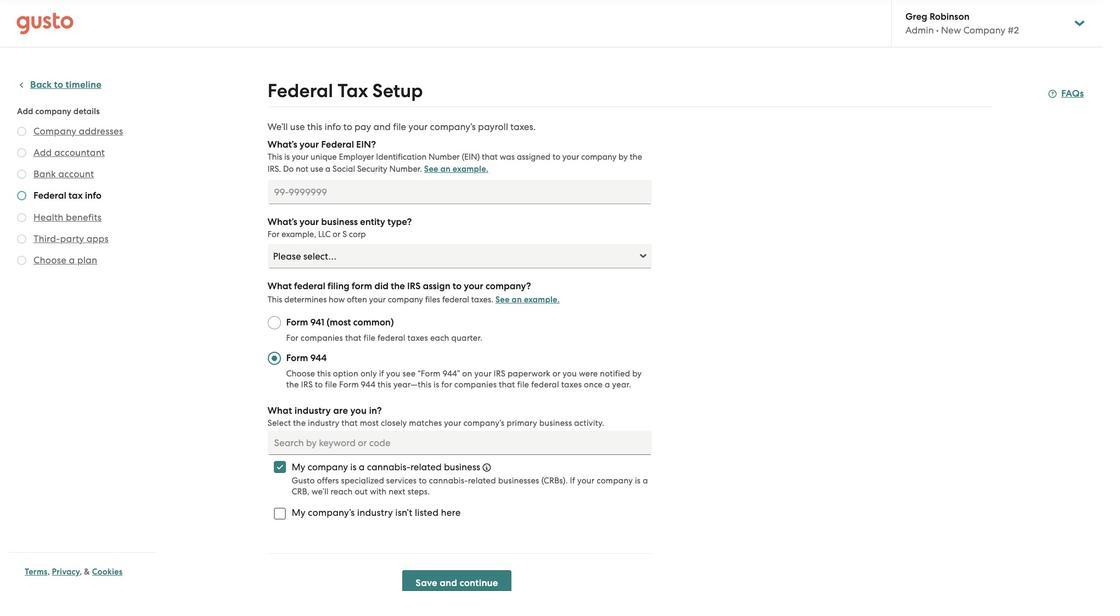 Task type: vqa. For each thing, say whether or not it's contained in the screenshot.
the topmost "Federal"
yes



Task type: locate. For each thing, give the bounding box(es) containing it.
0 horizontal spatial 944
[[311, 353, 327, 364]]

info up what's your federal ein?
[[325, 121, 341, 132]]

company's
[[430, 121, 476, 132], [464, 418, 505, 428], [308, 508, 355, 518]]

if
[[379, 369, 384, 379]]

your right if
[[578, 476, 595, 486]]

cannabis- up steps.
[[429, 476, 468, 486]]

this up what's your federal ein?
[[307, 121, 323, 132]]

to inside button
[[54, 79, 63, 91]]

1 vertical spatial use
[[311, 164, 324, 174]]

add accountant
[[33, 147, 105, 158]]

1 horizontal spatial related
[[468, 476, 496, 486]]

0 horizontal spatial add
[[17, 107, 33, 116]]

check image left bank
[[17, 170, 26, 179]]

that inside this is your unique employer identification number (ein) that was assigned to your company by the irs. do not use a social security number.
[[482, 152, 498, 162]]

choose left option
[[286, 369, 315, 379]]

0 vertical spatial what
[[268, 281, 292, 292]]

2 check image from the top
[[17, 191, 26, 200]]

to inside what federal filing form did the irs assign to your company? this determines how often your company files federal taxes. see an example.
[[453, 281, 462, 292]]

this left option
[[317, 369, 331, 379]]

select
[[268, 418, 291, 428]]

related left the businesses
[[468, 476, 496, 486]]

file down option
[[325, 380, 337, 390]]

benefits
[[66, 212, 102, 223]]

your up the not
[[292, 152, 309, 162]]

1 horizontal spatial use
[[311, 164, 324, 174]]

we'll
[[312, 487, 329, 497]]

cookies
[[92, 567, 123, 577]]

2 my from the top
[[292, 508, 306, 518]]

0 vertical spatial companies
[[301, 333, 343, 343]]

company
[[964, 25, 1006, 36], [33, 126, 76, 137]]

file up 'identification'
[[393, 121, 406, 132]]

company down add company details
[[33, 126, 76, 137]]

or left the s
[[333, 230, 341, 239]]

your right assigned
[[563, 152, 580, 162]]

federal inside federal tax info 'list'
[[33, 190, 66, 202]]

a inside this is your unique employer identification number (ein) that was assigned to your company by the irs. do not use a social security number.
[[326, 164, 331, 174]]

often
[[347, 295, 367, 305]]

example. down (ein)
[[453, 164, 489, 174]]

0 vertical spatial taxes
[[408, 333, 428, 343]]

terms link
[[25, 567, 48, 577]]

what industry are you in? select the industry that most closely matches your company's primary business activity.
[[268, 405, 605, 428]]

federal up health
[[33, 190, 66, 202]]

your up what industry are you in? field
[[444, 418, 462, 428]]

addresses
[[79, 126, 123, 137]]

industry down 'with'
[[357, 508, 393, 518]]

1 check image from the top
[[17, 148, 26, 158]]

see
[[424, 164, 439, 174], [496, 295, 510, 305]]

What industry are you in? field
[[268, 431, 652, 455]]

industry left are
[[295, 405, 331, 417]]

0 vertical spatial federal
[[268, 80, 333, 102]]

1 vertical spatial federal
[[321, 139, 354, 150]]

what's up example,
[[268, 216, 297, 228]]

cannabis-
[[367, 462, 411, 473], [429, 476, 468, 486]]

info inside 'list'
[[85, 190, 102, 202]]

1 vertical spatial 944
[[361, 380, 376, 390]]

944
[[311, 353, 327, 364], [361, 380, 376, 390]]

1 horizontal spatial an
[[512, 295, 522, 305]]

federal right files
[[442, 295, 469, 305]]

employer
[[339, 152, 374, 162]]

(crbs).
[[542, 476, 568, 486]]

federal up we'll at the top of page
[[268, 80, 333, 102]]

what inside what federal filing form did the irs assign to your company? this determines how often your company files federal taxes. see an example.
[[268, 281, 292, 292]]

each
[[430, 333, 450, 343]]

industry down are
[[308, 418, 340, 428]]

business
[[321, 216, 358, 228], [540, 418, 572, 428], [444, 462, 481, 473]]

0 horizontal spatial by
[[619, 152, 628, 162]]

0 horizontal spatial or
[[333, 230, 341, 239]]

3 check image from the top
[[17, 234, 26, 244]]

0 vertical spatial irs
[[407, 281, 421, 292]]

None radio
[[268, 316, 281, 329]]

0 horizontal spatial taxes.
[[472, 295, 494, 305]]

add company details
[[17, 107, 100, 116]]

business up the s
[[321, 216, 358, 228]]

2 horizontal spatial business
[[540, 418, 572, 428]]

my
[[292, 462, 306, 473], [292, 508, 306, 518]]

an
[[441, 164, 451, 174], [512, 295, 522, 305]]

1 , from the left
[[48, 567, 50, 577]]

0 vertical spatial business
[[321, 216, 358, 228]]

industry
[[295, 405, 331, 417], [308, 418, 340, 428], [357, 508, 393, 518]]

0 vertical spatial by
[[619, 152, 628, 162]]

1 vertical spatial taxes
[[562, 380, 582, 390]]

0 horizontal spatial see an example. button
[[424, 163, 489, 176]]

check image left health
[[17, 213, 26, 222]]

1 horizontal spatial see an example. button
[[496, 293, 560, 306]]

2 vertical spatial form
[[339, 380, 359, 390]]

company's up number
[[430, 121, 476, 132]]

1 horizontal spatial companies
[[455, 380, 497, 390]]

that down are
[[342, 418, 358, 428]]

1 vertical spatial cannabis-
[[429, 476, 468, 486]]

faqs
[[1062, 88, 1085, 99]]

0 horizontal spatial related
[[411, 462, 442, 473]]

1 horizontal spatial taxes
[[562, 380, 582, 390]]

federal tax info
[[33, 190, 102, 202]]

0 horizontal spatial an
[[441, 164, 451, 174]]

your right the on
[[475, 369, 492, 379]]

my down crb,
[[292, 508, 306, 518]]

0 vertical spatial 944
[[311, 353, 327, 364]]

or
[[333, 230, 341, 239], [553, 369, 561, 379]]

company left #2
[[964, 25, 1006, 36]]

federal tax setup
[[268, 80, 423, 102]]

1 horizontal spatial 944
[[361, 380, 376, 390]]

my up gusto
[[292, 462, 306, 473]]

and right pay
[[374, 121, 391, 132]]

1 vertical spatial business
[[540, 418, 572, 428]]

taxes left each
[[408, 333, 428, 343]]

0 horizontal spatial and
[[374, 121, 391, 132]]

0 vertical spatial form
[[286, 317, 308, 328]]

your inside form 944 choose this option only if you see "form 944" on your irs paperwork or you were notified by the irs to file form 944 this year—this is for companies that file federal taxes once a year.
[[475, 369, 492, 379]]

your up 'identification'
[[409, 121, 428, 132]]

1 vertical spatial see an example. button
[[496, 293, 560, 306]]

944 down 941
[[311, 353, 327, 364]]

my for my company's industry isn't listed here
[[292, 508, 306, 518]]

1 vertical spatial what's
[[268, 216, 297, 228]]

for left example,
[[268, 230, 280, 239]]

1 vertical spatial what
[[268, 405, 292, 417]]

what inside what industry are you in? select the industry that most closely matches your company's primary business activity.
[[268, 405, 292, 417]]

filing
[[328, 281, 350, 292]]

1 vertical spatial by
[[633, 369, 642, 379]]

what's for what's your federal ein?
[[268, 139, 297, 150]]

check image for health
[[17, 213, 26, 222]]

business inside what's your business entity type? for example, llc or s corp
[[321, 216, 358, 228]]

option
[[333, 369, 359, 379]]

company's down 'reach'
[[308, 508, 355, 518]]

1 vertical spatial add
[[33, 147, 52, 158]]

0 vertical spatial and
[[374, 121, 391, 132]]

company inside this is your unique employer identification number (ein) that was assigned to your company by the irs. do not use a social security number.
[[582, 152, 617, 162]]

file down common)
[[364, 333, 376, 343]]

file
[[393, 121, 406, 132], [364, 333, 376, 343], [325, 380, 337, 390], [518, 380, 530, 390]]

reach
[[331, 487, 353, 497]]

1 vertical spatial taxes.
[[472, 295, 494, 305]]

crb,
[[292, 487, 310, 497]]

what's for what's your business entity type? for example, llc or s corp
[[268, 216, 297, 228]]

what's inside what's your business entity type? for example, llc or s corp
[[268, 216, 297, 228]]

1 my from the top
[[292, 462, 306, 473]]

to inside form 944 choose this option only if you see "form 944" on your irs paperwork or you were notified by the irs to file form 944 this year—this is for companies that file federal taxes once a year.
[[315, 380, 323, 390]]

we'll use this info to pay and file your company's payroll taxes.
[[268, 121, 536, 132]]

0 horizontal spatial business
[[321, 216, 358, 228]]

what up determines
[[268, 281, 292, 292]]

info right the tax
[[85, 190, 102, 202]]

1 vertical spatial an
[[512, 295, 522, 305]]

irs
[[407, 281, 421, 292], [494, 369, 506, 379], [301, 380, 313, 390]]

federal up determines
[[294, 281, 326, 292]]

is
[[284, 152, 290, 162], [434, 380, 440, 390], [351, 462, 357, 473], [635, 476, 641, 486]]

your up example,
[[300, 216, 319, 228]]

file inside form 941 (most common) for companies that file federal taxes each quarter.
[[364, 333, 376, 343]]

this inside what federal filing form did the irs assign to your company? this determines how often your company files federal taxes. see an example.
[[268, 295, 282, 305]]

closely
[[381, 418, 407, 428]]

back to timeline
[[30, 79, 102, 91]]

apps
[[87, 233, 109, 244]]

companies inside form 941 (most common) for companies that file federal taxes each quarter.
[[301, 333, 343, 343]]

0 vertical spatial check image
[[17, 148, 26, 158]]

0 vertical spatial or
[[333, 230, 341, 239]]

this down the if in the left bottom of the page
[[378, 380, 392, 390]]

taxes. down company?
[[472, 295, 494, 305]]

to inside this is your unique employer identification number (ein) that was assigned to your company by the irs. do not use a social security number.
[[553, 152, 561, 162]]

that left was at top left
[[482, 152, 498, 162]]

add down back
[[17, 107, 33, 116]]

companies inside form 944 choose this option only if you see "form 944" on your irs paperwork or you were notified by the irs to file form 944 this year—this is for companies that file federal taxes once a year.
[[455, 380, 497, 390]]

0 horizontal spatial choose
[[33, 255, 66, 266]]

federal tax info list
[[17, 125, 152, 269]]

1 what's from the top
[[268, 139, 297, 150]]

1 vertical spatial irs
[[494, 369, 506, 379]]

company inside what federal filing form did the irs assign to your company? this determines how often your company files federal taxes. see an example.
[[388, 295, 423, 305]]

1 vertical spatial industry
[[308, 418, 340, 428]]

your inside what's your business entity type? for example, llc or s corp
[[300, 216, 319, 228]]

business left activity.
[[540, 418, 572, 428]]

add inside button
[[33, 147, 52, 158]]

my for my company is a cannabis-related business
[[292, 462, 306, 473]]

you
[[387, 369, 401, 379], [563, 369, 577, 379], [351, 405, 367, 417]]

back
[[30, 79, 52, 91]]

company?
[[486, 281, 531, 292]]

2 check image from the top
[[17, 170, 26, 179]]

what's down we'll at the top of page
[[268, 139, 297, 150]]

3 check image from the top
[[17, 213, 26, 222]]

admin
[[906, 25, 934, 36]]

corp
[[349, 230, 366, 239]]

example. down company?
[[524, 295, 560, 305]]

0 horizontal spatial for
[[268, 230, 280, 239]]

1 horizontal spatial irs
[[407, 281, 421, 292]]

0 vertical spatial company's
[[430, 121, 476, 132]]

choose down third-
[[33, 255, 66, 266]]

2 vertical spatial business
[[444, 462, 481, 473]]

1 horizontal spatial or
[[553, 369, 561, 379]]

year—this
[[394, 380, 432, 390]]

2 vertical spatial check image
[[17, 213, 26, 222]]

taxes. right payroll
[[511, 121, 536, 132]]

taxes
[[408, 333, 428, 343], [562, 380, 582, 390]]

to
[[54, 79, 63, 91], [344, 121, 352, 132], [553, 152, 561, 162], [453, 281, 462, 292], [315, 380, 323, 390], [419, 476, 427, 486]]

check image left third-
[[17, 234, 26, 244]]

an inside what federal filing form did the irs assign to your company? this determines how often your company files federal taxes. see an example.
[[512, 295, 522, 305]]

#2
[[1008, 25, 1020, 36]]

1 this from the top
[[268, 152, 282, 162]]

see an example. button down number
[[424, 163, 489, 176]]

the inside form 944 choose this option only if you see "form 944" on your irs paperwork or you were notified by the irs to file form 944 this year—this is for companies that file federal taxes once a year.
[[286, 380, 299, 390]]

you left were
[[563, 369, 577, 379]]

choose a plan button
[[33, 254, 97, 267]]

1 horizontal spatial example.
[[524, 295, 560, 305]]

federal down the paperwork
[[532, 380, 559, 390]]

for down determines
[[286, 333, 299, 343]]

check image
[[17, 148, 26, 158], [17, 191, 26, 200], [17, 213, 26, 222]]

check image
[[17, 127, 26, 136], [17, 170, 26, 179], [17, 234, 26, 244], [17, 256, 26, 265]]

you up most
[[351, 405, 367, 417]]

, left the privacy
[[48, 567, 50, 577]]

1 what from the top
[[268, 281, 292, 292]]

1 vertical spatial check image
[[17, 191, 26, 200]]

0 vertical spatial this
[[307, 121, 323, 132]]

privacy
[[52, 567, 80, 577]]

0 vertical spatial industry
[[295, 405, 331, 417]]

federal up unique
[[321, 139, 354, 150]]

irs.
[[268, 164, 281, 174]]

business inside what industry are you in? select the industry that most closely matches your company's primary business activity.
[[540, 418, 572, 428]]

example.
[[453, 164, 489, 174], [524, 295, 560, 305]]

0 vertical spatial company
[[964, 25, 1006, 36]]

2 vertical spatial industry
[[357, 508, 393, 518]]

0 horizontal spatial companies
[[301, 333, 343, 343]]

add for add company details
[[17, 107, 33, 116]]

1 check image from the top
[[17, 127, 26, 136]]

0 horizontal spatial company
[[33, 126, 76, 137]]

to inside the gusto offers specialized services to cannabis-related businesses (crbs). if your company is a crb, we'll reach out with next steps.
[[419, 476, 427, 486]]

cannabis- up services
[[367, 462, 411, 473]]

1 horizontal spatial add
[[33, 147, 52, 158]]

form 941 (most common) for companies that file federal taxes each quarter.
[[286, 317, 483, 343]]

add up bank
[[33, 147, 52, 158]]

what up 'select'
[[268, 405, 292, 417]]

1 horizontal spatial business
[[444, 462, 481, 473]]

that inside form 941 (most common) for companies that file federal taxes each quarter.
[[345, 333, 362, 343]]

companies down 941
[[301, 333, 343, 343]]

irs inside what federal filing form did the irs assign to your company? this determines how often your company files federal taxes. see an example.
[[407, 281, 421, 292]]

1 vertical spatial see
[[496, 295, 510, 305]]

the inside what industry are you in? select the industry that most closely matches your company's primary business activity.
[[293, 418, 306, 428]]

1 horizontal spatial choose
[[286, 369, 315, 379]]

federal
[[268, 80, 333, 102], [321, 139, 354, 150], [33, 190, 66, 202]]

see an example. button for what's your federal ein?
[[424, 163, 489, 176]]

what's
[[268, 139, 297, 150], [268, 216, 297, 228]]

this left determines
[[268, 295, 282, 305]]

1 horizontal spatial taxes.
[[511, 121, 536, 132]]

file down the paperwork
[[518, 380, 530, 390]]

steps.
[[408, 487, 430, 497]]

this
[[307, 121, 323, 132], [317, 369, 331, 379], [378, 380, 392, 390]]

0 horizontal spatial see
[[424, 164, 439, 174]]

4 check image from the top
[[17, 256, 26, 265]]

1 vertical spatial and
[[440, 578, 458, 589]]

add
[[17, 107, 33, 116], [33, 147, 52, 158]]

the inside what federal filing form did the irs assign to your company? this determines how often your company files federal taxes. see an example.
[[391, 281, 405, 292]]

primary
[[507, 418, 538, 428]]

you right the if in the left bottom of the page
[[387, 369, 401, 379]]

1 vertical spatial this
[[268, 295, 282, 305]]

federal for federal tax setup
[[268, 80, 333, 102]]

that inside what industry are you in? select the industry that most closely matches your company's primary business activity.
[[342, 418, 358, 428]]

were
[[579, 369, 598, 379]]

add accountant button
[[33, 146, 105, 159]]

for
[[442, 380, 453, 390]]

1 vertical spatial or
[[553, 369, 561, 379]]

what's your business entity type? for example, llc or s corp
[[268, 216, 412, 239]]

2 what's from the top
[[268, 216, 297, 228]]

a
[[326, 164, 331, 174], [69, 255, 75, 266], [605, 380, 610, 390], [359, 462, 365, 473], [643, 476, 648, 486]]

check image down add company details
[[17, 127, 26, 136]]

1 vertical spatial my
[[292, 508, 306, 518]]

1 horizontal spatial ,
[[80, 567, 82, 577]]

0 vertical spatial choose
[[33, 255, 66, 266]]

companies down the on
[[455, 380, 497, 390]]

1 horizontal spatial cannabis-
[[429, 476, 468, 486]]

paperwork
[[508, 369, 551, 379]]

an down number
[[441, 164, 451, 174]]

quarter.
[[452, 333, 483, 343]]

0 vertical spatial an
[[441, 164, 451, 174]]

that down "(most"
[[345, 333, 362, 343]]

form inside form 941 (most common) for companies that file federal taxes each quarter.
[[286, 317, 308, 328]]

company addresses button
[[33, 125, 123, 138]]

see down number
[[424, 164, 439, 174]]

related up steps.
[[411, 462, 442, 473]]

choose inside button
[[33, 255, 66, 266]]

accountant
[[54, 147, 105, 158]]

type?
[[388, 216, 412, 228]]

is inside the gusto offers specialized services to cannabis-related businesses (crbs). if your company is a crb, we'll reach out with next steps.
[[635, 476, 641, 486]]

1 vertical spatial companies
[[455, 380, 497, 390]]

save and continue
[[416, 578, 498, 589]]

taxes.
[[511, 121, 536, 132], [472, 295, 494, 305]]

form 944 choose this option only if you see "form 944" on your irs paperwork or you were notified by the irs to file form 944 this year—this is for companies that file federal taxes once a year.
[[286, 353, 642, 390]]

an down company?
[[512, 295, 522, 305]]

2 horizontal spatial irs
[[494, 369, 506, 379]]

this up the irs.
[[268, 152, 282, 162]]

0 vertical spatial cannabis-
[[367, 462, 411, 473]]

None radio
[[268, 352, 281, 365]]

save and continue button
[[403, 571, 512, 591]]

1 vertical spatial example.
[[524, 295, 560, 305]]

did
[[375, 281, 389, 292]]

that
[[482, 152, 498, 162], [345, 333, 362, 343], [499, 380, 515, 390], [342, 418, 358, 428]]

My company's industry isn't listed here checkbox
[[268, 502, 292, 526]]

2 this from the top
[[268, 295, 282, 305]]

0 horizontal spatial info
[[85, 190, 102, 202]]

see down company?
[[496, 295, 510, 305]]

and inside button
[[440, 578, 458, 589]]

robinson
[[930, 11, 970, 23]]

2 what from the top
[[268, 405, 292, 417]]

is inside form 944 choose this option only if you see "form 944" on your irs paperwork or you were notified by the irs to file form 944 this year—this is for companies that file federal taxes once a year.
[[434, 380, 440, 390]]

business up the gusto offers specialized services to cannabis-related businesses (crbs). if your company is a crb, we'll reach out with next steps.
[[444, 462, 481, 473]]

1 vertical spatial form
[[286, 353, 308, 364]]

None checkbox
[[268, 455, 292, 479]]

or right the paperwork
[[553, 369, 561, 379]]

form for form 941 (most common)
[[286, 317, 308, 328]]

use right we'll at the top of page
[[290, 121, 305, 132]]

that down the paperwork
[[499, 380, 515, 390]]

944 down only
[[361, 380, 376, 390]]

0 vertical spatial for
[[268, 230, 280, 239]]

0 horizontal spatial ,
[[48, 567, 50, 577]]

0 vertical spatial use
[[290, 121, 305, 132]]

check image left choose a plan button
[[17, 256, 26, 265]]

0 vertical spatial what's
[[268, 139, 297, 150]]

taxes down were
[[562, 380, 582, 390]]

1 horizontal spatial for
[[286, 333, 299, 343]]

0 vertical spatial add
[[17, 107, 33, 116]]

0 horizontal spatial example.
[[453, 164, 489, 174]]

use down unique
[[311, 164, 324, 174]]

example. inside what federal filing form did the irs assign to your company? this determines how often your company files federal taxes. see an example.
[[524, 295, 560, 305]]

1 horizontal spatial and
[[440, 578, 458, 589]]

activity.
[[575, 418, 605, 428]]

federal down common)
[[378, 333, 406, 343]]

1 vertical spatial for
[[286, 333, 299, 343]]

and right save
[[440, 578, 458, 589]]

0 horizontal spatial taxes
[[408, 333, 428, 343]]

check image left the add accountant button at the left of the page
[[17, 148, 26, 158]]

1 horizontal spatial company
[[964, 25, 1006, 36]]

see an example. button down company?
[[496, 293, 560, 306]]

pay
[[355, 121, 371, 132]]

company's up what industry are you in? field
[[464, 418, 505, 428]]

check image left federal tax info
[[17, 191, 26, 200]]

, left &
[[80, 567, 82, 577]]



Task type: describe. For each thing, give the bounding box(es) containing it.
your left company?
[[464, 281, 484, 292]]

services
[[387, 476, 417, 486]]

what federal filing form did the irs assign to your company? this determines how often your company files federal taxes. see an example.
[[268, 281, 560, 305]]

bank account
[[33, 169, 94, 180]]

company inside the gusto offers specialized services to cannabis-related businesses (crbs). if your company is a crb, we'll reach out with next steps.
[[597, 476, 633, 486]]

third-
[[33, 233, 60, 244]]

(most
[[327, 317, 351, 328]]

how
[[329, 295, 345, 305]]

only
[[361, 369, 377, 379]]

security
[[357, 164, 388, 174]]

this is your unique employer identification number (ein) that was assigned to your company by the irs. do not use a social security number.
[[268, 152, 643, 174]]

llc
[[318, 230, 331, 239]]

add for add accountant
[[33, 147, 52, 158]]

taxes inside form 941 (most common) for companies that file federal taxes each quarter.
[[408, 333, 428, 343]]

my company's industry isn't listed here
[[292, 508, 461, 518]]

matches
[[409, 418, 442, 428]]

are
[[333, 405, 348, 417]]

your inside what industry are you in? select the industry that most closely matches your company's primary business activity.
[[444, 418, 462, 428]]

2 vertical spatial this
[[378, 380, 392, 390]]

tax
[[69, 190, 83, 202]]

0 vertical spatial see
[[424, 164, 439, 174]]

see an example. button for what federal filing form did the irs assign to your company?
[[496, 293, 560, 306]]

0 vertical spatial example.
[[453, 164, 489, 174]]

your down did
[[369, 295, 386, 305]]

what for what federal filing form did the irs assign to your company?
[[268, 281, 292, 292]]

privacy link
[[52, 567, 80, 577]]

related inside the gusto offers specialized services to cannabis-related businesses (crbs). if your company is a crb, we'll reach out with next steps.
[[468, 476, 496, 486]]

0 vertical spatial taxes.
[[511, 121, 536, 132]]

assign
[[423, 281, 451, 292]]

next
[[389, 487, 406, 497]]

health
[[33, 212, 63, 223]]

use inside this is your unique employer identification number (ein) that was assigned to your company by the irs. do not use a social security number.
[[311, 164, 324, 174]]

files
[[425, 295, 440, 305]]

new
[[942, 25, 962, 36]]

plan
[[77, 255, 97, 266]]

2 horizontal spatial you
[[563, 369, 577, 379]]

my company is a cannabis-related business
[[292, 462, 481, 473]]

federal inside form 941 (most common) for companies that file federal taxes each quarter.
[[378, 333, 406, 343]]

taxes. inside what federal filing form did the irs assign to your company? this determines how often your company files federal taxes. see an example.
[[472, 295, 494, 305]]

a inside form 944 choose this option only if you see "form 944" on your irs paperwork or you were notified by the irs to file form 944 this year—this is for companies that file federal taxes once a year.
[[605, 380, 610, 390]]

a inside button
[[69, 255, 75, 266]]

setup
[[373, 80, 423, 102]]

number
[[429, 152, 460, 162]]

assigned
[[517, 152, 551, 162]]

listed
[[415, 508, 439, 518]]

what for what industry are you in?
[[268, 405, 292, 417]]

by inside this is your unique employer identification number (ein) that was assigned to your company by the irs. do not use a social security number.
[[619, 152, 628, 162]]

2 , from the left
[[80, 567, 82, 577]]

businesses
[[498, 476, 540, 486]]

choose inside form 944 choose this option only if you see "form 944" on your irs paperwork or you were notified by the irs to file form 944 this year—this is for companies that file federal taxes once a year.
[[286, 369, 315, 379]]

in?
[[369, 405, 382, 417]]

federal for federal tax info
[[33, 190, 66, 202]]

that inside form 944 choose this option only if you see "form 944" on your irs paperwork or you were notified by the irs to file form 944 this year—this is for companies that file federal taxes once a year.
[[499, 380, 515, 390]]

see
[[403, 369, 416, 379]]

1 vertical spatial this
[[317, 369, 331, 379]]

form
[[352, 281, 372, 292]]

determines
[[284, 295, 327, 305]]

0 vertical spatial related
[[411, 462, 442, 473]]

is inside this is your unique employer identification number (ein) that was assigned to your company by the irs. do not use a social security number.
[[284, 152, 290, 162]]

gusto offers specialized services to cannabis-related businesses (crbs). if your company is a crb, we'll reach out with next steps.
[[292, 476, 648, 497]]

cannabis- inside the gusto offers specialized services to cannabis-related businesses (crbs). if your company is a crb, we'll reach out with next steps.
[[429, 476, 468, 486]]

company's inside what industry are you in? select the industry that most closely matches your company's primary business activity.
[[464, 418, 505, 428]]

s
[[343, 230, 347, 239]]

continue
[[460, 578, 498, 589]]

terms
[[25, 567, 48, 577]]

you inside what industry are you in? select the industry that most closely matches your company's primary business activity.
[[351, 405, 367, 417]]

on
[[463, 369, 473, 379]]

"form
[[418, 369, 441, 379]]

number.
[[390, 164, 422, 174]]

terms , privacy , & cookies
[[25, 567, 123, 577]]

home image
[[16, 12, 74, 34]]

here
[[441, 508, 461, 518]]

gusto
[[292, 476, 315, 486]]

941
[[311, 317, 325, 328]]

what's your federal ein?
[[268, 139, 376, 150]]

ein?
[[356, 139, 376, 150]]

check image for bank
[[17, 170, 26, 179]]

see an example.
[[424, 164, 489, 174]]

social
[[333, 164, 355, 174]]

cookies button
[[92, 566, 123, 579]]

unique
[[311, 152, 337, 162]]

see inside what federal filing form did the irs assign to your company? this determines how often your company files federal taxes. see an example.
[[496, 295, 510, 305]]

check image for company
[[17, 127, 26, 136]]

once
[[584, 380, 603, 390]]

this inside this is your unique employer identification number (ein) that was assigned to your company by the irs. do not use a social security number.
[[268, 152, 282, 162]]

third-party apps
[[33, 233, 109, 244]]

choose a plan
[[33, 255, 97, 266]]

your up unique
[[300, 139, 319, 150]]

offers
[[317, 476, 339, 486]]

&
[[84, 567, 90, 577]]

not
[[296, 164, 309, 174]]

taxes inside form 944 choose this option only if you see "form 944" on your irs paperwork or you were notified by the irs to file form 944 this year—this is for companies that file federal taxes once a year.
[[562, 380, 582, 390]]

we'll
[[268, 121, 288, 132]]

the inside this is your unique employer identification number (ein) that was assigned to your company by the irs. do not use a social security number.
[[630, 152, 643, 162]]

form for form 944
[[286, 353, 308, 364]]

•
[[937, 25, 939, 36]]

example,
[[282, 230, 316, 239]]

or inside form 944 choose this option only if you see "form 944" on your irs paperwork or you were notified by the irs to file form 944 this year—this is for companies that file federal taxes once a year.
[[553, 369, 561, 379]]

0 vertical spatial info
[[325, 121, 341, 132]]

notified
[[600, 369, 631, 379]]

third-party apps button
[[33, 232, 109, 245]]

back to timeline button
[[17, 79, 102, 92]]

check image for add
[[17, 148, 26, 158]]

What's your Federal EIN? text field
[[268, 180, 652, 204]]

for inside form 941 (most common) for companies that file federal taxes each quarter.
[[286, 333, 299, 343]]

your inside the gusto offers specialized services to cannabis-related businesses (crbs). if your company is a crb, we'll reach out with next steps.
[[578, 476, 595, 486]]

check image for third-
[[17, 234, 26, 244]]

identification
[[376, 152, 427, 162]]

was
[[500, 152, 515, 162]]

check image for choose
[[17, 256, 26, 265]]

company inside button
[[33, 126, 76, 137]]

0 horizontal spatial cannabis-
[[367, 462, 411, 473]]

for inside what's your business entity type? for example, llc or s corp
[[268, 230, 280, 239]]

(ein)
[[462, 152, 480, 162]]

company addresses
[[33, 126, 123, 137]]

greg
[[906, 11, 928, 23]]

faqs button
[[1049, 87, 1085, 100]]

or inside what's your business entity type? for example, llc or s corp
[[333, 230, 341, 239]]

year.
[[613, 380, 632, 390]]

payroll
[[478, 121, 508, 132]]

by inside form 944 choose this option only if you see "form 944" on your irs paperwork or you were notified by the irs to file form 944 this year—this is for companies that file federal taxes once a year.
[[633, 369, 642, 379]]

a inside the gusto offers specialized services to cannabis-related businesses (crbs). if your company is a crb, we'll reach out with next steps.
[[643, 476, 648, 486]]

specialized
[[341, 476, 384, 486]]

party
[[60, 233, 84, 244]]

0 horizontal spatial irs
[[301, 380, 313, 390]]

do
[[283, 164, 294, 174]]

most
[[360, 418, 379, 428]]

details
[[73, 107, 100, 116]]

company inside greg robinson admin • new company #2
[[964, 25, 1006, 36]]

1 horizontal spatial you
[[387, 369, 401, 379]]

944"
[[443, 369, 460, 379]]

health benefits button
[[33, 211, 102, 224]]

federal inside form 944 choose this option only if you see "form 944" on your irs paperwork or you were notified by the irs to file form 944 this year—this is for companies that file federal taxes once a year.
[[532, 380, 559, 390]]

2 vertical spatial company's
[[308, 508, 355, 518]]



